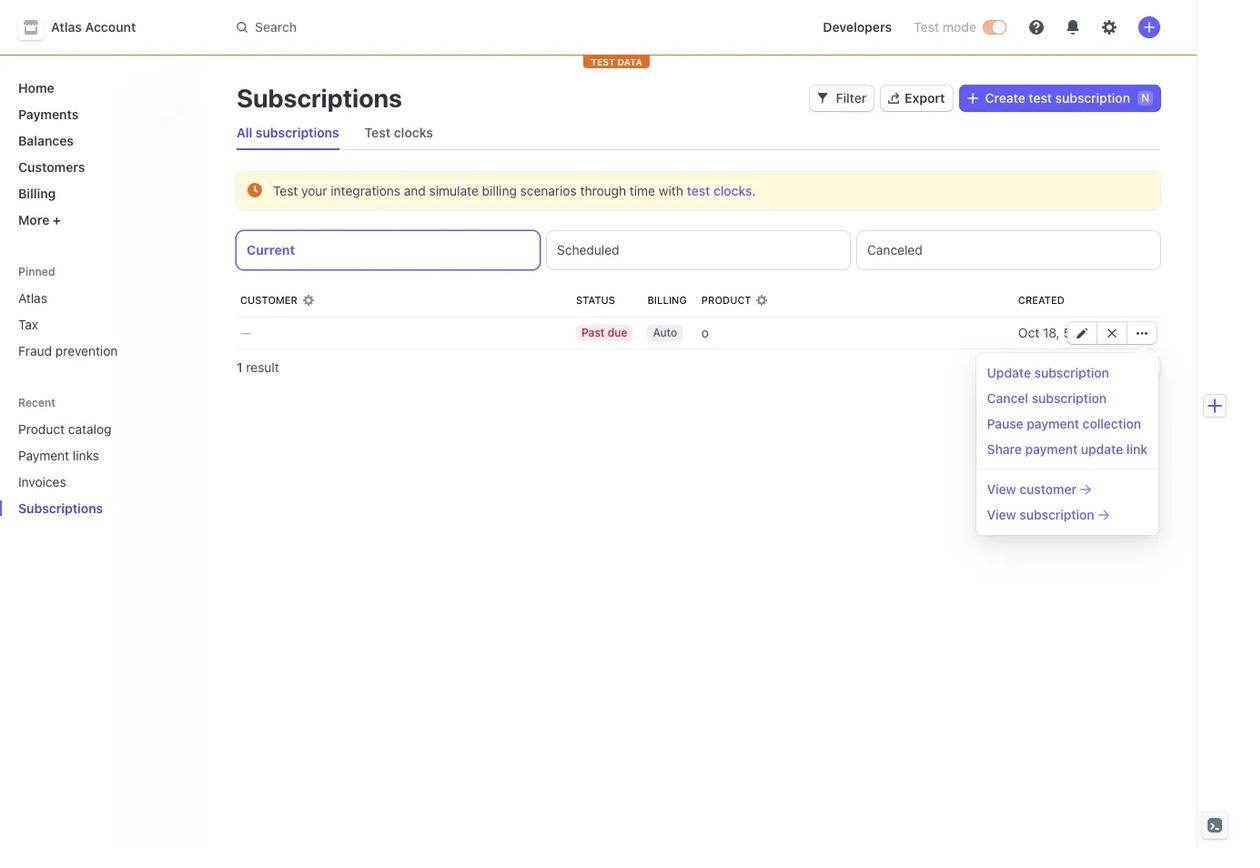 Task type: vqa. For each thing, say whether or not it's contained in the screenshot.
TEST DATA at the top of page
yes



Task type: describe. For each thing, give the bounding box(es) containing it.
past due link
[[569, 317, 641, 350]]

pause payment collection
[[988, 416, 1142, 432]]

pinned navigation links element
[[11, 264, 186, 366]]

payments
[[18, 107, 79, 122]]

scheduled
[[557, 242, 620, 258]]

product for product
[[702, 294, 752, 306]]

cancel subscription button
[[980, 386, 1156, 412]]

collection
[[1083, 416, 1142, 432]]

previous button
[[1050, 357, 1113, 379]]

current button
[[237, 231, 540, 270]]

prevention
[[55, 343, 118, 359]]

o link
[[695, 317, 1012, 350]]

update
[[1082, 442, 1124, 457]]

payment links link
[[11, 441, 160, 471]]

all subscriptions link
[[229, 120, 347, 146]]

home link
[[11, 73, 186, 103]]

canceled button
[[858, 231, 1161, 270]]

invoices link
[[11, 467, 160, 497]]

svg image inside filter popup button
[[818, 93, 829, 104]]

current
[[247, 242, 295, 258]]

payments link
[[11, 99, 186, 129]]

Search search field
[[226, 10, 739, 44]]

+
[[53, 212, 61, 228]]

1 horizontal spatial subscriptions
[[237, 83, 403, 113]]

1 result
[[237, 360, 279, 375]]

result
[[246, 360, 279, 375]]

atlas account button
[[18, 15, 154, 40]]

billing inside core navigation links element
[[18, 186, 56, 201]]

export button
[[882, 86, 953, 111]]

test data
[[591, 56, 643, 67]]

status
[[577, 294, 616, 306]]

view for view customer
[[988, 482, 1017, 497]]

fraud
[[18, 343, 52, 359]]

past due
[[582, 326, 628, 340]]

payment links
[[18, 448, 99, 464]]

test your integrations and simulate billing scenarios through time with test clocks .
[[273, 183, 756, 199]]

created
[[1019, 294, 1065, 306]]

tax link
[[11, 310, 186, 340]]

share payment update link button
[[980, 437, 1156, 463]]

canceled
[[868, 242, 923, 258]]

due
[[608, 326, 628, 340]]

scheduled button
[[547, 231, 851, 270]]

recent navigation links element
[[0, 395, 200, 524]]

product catalog link
[[11, 414, 160, 444]]

recent element
[[0, 414, 200, 524]]

view for view subscription
[[988, 507, 1017, 523]]

fraud prevention
[[18, 343, 118, 359]]

subscription left n
[[1056, 90, 1131, 106]]

payment
[[18, 448, 69, 464]]

view subscription link
[[980, 503, 1156, 528]]

filter
[[836, 90, 867, 106]]

help image
[[1030, 20, 1045, 35]]

billing link
[[11, 178, 186, 209]]

1
[[237, 360, 243, 375]]

more
[[18, 212, 49, 228]]

pinned
[[18, 265, 55, 279]]

account
[[85, 19, 136, 35]]

simulate
[[430, 183, 479, 199]]

and
[[404, 183, 426, 199]]

past
[[582, 326, 605, 340]]

cancel
[[988, 391, 1029, 406]]

—
[[240, 325, 251, 341]]

filter button
[[811, 86, 874, 111]]

subscriptions inside recent element
[[18, 501, 103, 516]]

oct 18, 5:50 pm link
[[1012, 317, 1121, 350]]

test for test mode
[[914, 19, 940, 35]]

tab list containing all subscriptions
[[229, 117, 1161, 150]]

core navigation links element
[[11, 73, 186, 235]]

pm
[[1095, 325, 1114, 341]]

customer
[[1020, 482, 1077, 497]]

1 vertical spatial test
[[687, 183, 711, 199]]

time
[[630, 183, 656, 199]]

2 vertical spatial test
[[273, 183, 298, 199]]

recent
[[18, 396, 56, 410]]

links
[[73, 448, 99, 464]]

invoices
[[18, 474, 66, 490]]

through
[[581, 183, 627, 199]]



Task type: locate. For each thing, give the bounding box(es) containing it.
customer
[[240, 294, 298, 306]]

tab list containing current
[[237, 231, 1161, 270]]

subscription
[[1056, 90, 1131, 106], [1035, 365, 1110, 381], [1032, 391, 1107, 406], [1020, 507, 1095, 523]]

billing
[[482, 183, 517, 199]]

subscription for cancel subscription
[[1032, 391, 1107, 406]]

product inside recent element
[[18, 422, 65, 437]]

atlas for atlas
[[18, 291, 47, 306]]

catalog
[[68, 422, 112, 437]]

2 view from the top
[[988, 507, 1017, 523]]

with
[[659, 183, 684, 199]]

atlas for atlas account
[[51, 19, 82, 35]]

1 vertical spatial atlas
[[18, 291, 47, 306]]

product up payment
[[18, 422, 65, 437]]

product up o
[[702, 294, 752, 306]]

export
[[905, 90, 946, 106]]

cancel subscription
[[988, 391, 1107, 406]]

1 horizontal spatial atlas
[[51, 19, 82, 35]]

1 horizontal spatial billing
[[648, 294, 687, 306]]

billing
[[18, 186, 56, 201], [648, 294, 687, 306]]

settings image
[[1103, 20, 1117, 35]]

pause
[[988, 416, 1024, 432]]

oct
[[1019, 325, 1040, 341]]

product catalog
[[18, 422, 112, 437]]

0 horizontal spatial clocks
[[394, 125, 433, 140]]

share payment update link
[[988, 442, 1148, 457]]

all
[[237, 125, 253, 140]]

svg image
[[818, 93, 829, 104], [1077, 328, 1088, 339], [1107, 328, 1118, 339], [1137, 328, 1148, 339], [1137, 328, 1148, 339]]

1 horizontal spatial clocks
[[714, 183, 753, 199]]

payment
[[1028, 416, 1080, 432], [1026, 442, 1078, 457]]

test mode
[[914, 19, 977, 35]]

0 horizontal spatial test
[[687, 183, 711, 199]]

more +
[[18, 212, 61, 228]]

test left your
[[273, 183, 298, 199]]

0 vertical spatial clocks
[[394, 125, 433, 140]]

fraud prevention link
[[11, 336, 186, 366]]

view subscription
[[988, 507, 1095, 523]]

0 vertical spatial view
[[988, 482, 1017, 497]]

payment for share
[[1026, 442, 1078, 457]]

0 vertical spatial product
[[702, 294, 752, 306]]

atlas link
[[11, 283, 186, 313]]

test clocks link
[[357, 120, 441, 146]]

balances
[[18, 133, 74, 148]]

test up integrations at the left of page
[[365, 125, 391, 140]]

billing up auto
[[648, 294, 687, 306]]

18,
[[1044, 325, 1061, 341]]

0 vertical spatial test
[[1029, 90, 1053, 106]]

— link
[[237, 317, 569, 350]]

0 horizontal spatial product
[[18, 422, 65, 437]]

test clocks link
[[687, 183, 753, 199]]

0 vertical spatial atlas
[[51, 19, 82, 35]]

view customer link
[[980, 477, 1156, 503]]

tax
[[18, 317, 38, 332]]

developers
[[823, 19, 892, 35]]

test
[[914, 19, 940, 35], [365, 125, 391, 140], [273, 183, 298, 199]]

create
[[986, 90, 1026, 106]]

1 vertical spatial clocks
[[714, 183, 753, 199]]

.
[[753, 183, 756, 199]]

payment for pause
[[1028, 416, 1080, 432]]

payment down 'pause payment collection'
[[1026, 442, 1078, 457]]

update
[[988, 365, 1032, 381]]

notifications image
[[1066, 20, 1081, 35]]

mode
[[943, 19, 977, 35]]

create test subscription
[[986, 90, 1131, 106]]

test right with
[[687, 183, 711, 199]]

2 horizontal spatial test
[[914, 19, 940, 35]]

1 horizontal spatial test
[[1029, 90, 1053, 106]]

auto
[[653, 326, 678, 340]]

test
[[591, 56, 615, 67]]

0 horizontal spatial billing
[[18, 186, 56, 201]]

0 vertical spatial subscriptions
[[237, 83, 403, 113]]

subscription up cancel subscription button
[[1035, 365, 1110, 381]]

1 horizontal spatial product
[[702, 294, 752, 306]]

pinned element
[[11, 283, 186, 366]]

billing up more +
[[18, 186, 56, 201]]

product for product catalog
[[18, 422, 65, 437]]

atlas left account
[[51, 19, 82, 35]]

test left mode
[[914, 19, 940, 35]]

subscription down the update subscription link
[[1032, 391, 1107, 406]]

svg image
[[968, 93, 979, 104]]

customers
[[18, 159, 85, 175]]

1 vertical spatial payment
[[1026, 442, 1078, 457]]

0 vertical spatial billing
[[18, 186, 56, 201]]

clocks up and
[[394, 125, 433, 140]]

subscription down "customer"
[[1020, 507, 1095, 523]]

1 vertical spatial subscriptions
[[18, 501, 103, 516]]

subscriptions link
[[11, 494, 160, 524]]

atlas inside pinned element
[[18, 291, 47, 306]]

test for test clocks
[[365, 125, 391, 140]]

integrations
[[331, 183, 401, 199]]

share
[[988, 442, 1023, 457]]

clocks inside tab list
[[394, 125, 433, 140]]

customers link
[[11, 152, 186, 182]]

1 vertical spatial billing
[[648, 294, 687, 306]]

subscriptions down invoices
[[18, 501, 103, 516]]

oct 18, 5:50 pm
[[1019, 325, 1114, 341]]

atlas account
[[51, 19, 136, 35]]

0 horizontal spatial subscriptions
[[18, 501, 103, 516]]

5:50
[[1064, 325, 1091, 341]]

auto link
[[641, 317, 695, 350]]

payment down cancel subscription
[[1028, 416, 1080, 432]]

payment inside 'button'
[[1026, 442, 1078, 457]]

payment inside button
[[1028, 416, 1080, 432]]

all subscriptions
[[237, 125, 339, 140]]

subscriptions up 'subscriptions'
[[237, 83, 403, 113]]

link
[[1127, 442, 1148, 457]]

atlas inside button
[[51, 19, 82, 35]]

pause payment collection button
[[980, 412, 1156, 437]]

0 horizontal spatial atlas
[[18, 291, 47, 306]]

subscription inside button
[[1032, 391, 1107, 406]]

product
[[702, 294, 752, 306], [18, 422, 65, 437]]

1 vertical spatial product
[[18, 422, 65, 437]]

subscription for view subscription
[[1020, 507, 1095, 523]]

test
[[1029, 90, 1053, 106], [687, 183, 711, 199]]

tab list down test clocks link
[[237, 231, 1161, 270]]

test right the create
[[1029, 90, 1053, 106]]

atlas down pinned
[[18, 291, 47, 306]]

1 horizontal spatial test
[[365, 125, 391, 140]]

1 vertical spatial test
[[365, 125, 391, 140]]

previous
[[1057, 361, 1106, 375]]

your
[[301, 183, 327, 199]]

1 view from the top
[[988, 482, 1017, 497]]

view down share
[[988, 482, 1017, 497]]

scenarios
[[521, 183, 577, 199]]

0 vertical spatial payment
[[1028, 416, 1080, 432]]

tab list
[[229, 117, 1161, 150], [237, 231, 1161, 270]]

clocks right with
[[714, 183, 753, 199]]

0 vertical spatial tab list
[[229, 117, 1161, 150]]

subscriptions
[[237, 83, 403, 113], [18, 501, 103, 516]]

test clocks
[[365, 125, 433, 140]]

search
[[255, 19, 297, 35]]

1 vertical spatial tab list
[[237, 231, 1161, 270]]

subscription for update subscription
[[1035, 365, 1110, 381]]

update subscription
[[988, 365, 1110, 381]]

balances link
[[11, 126, 186, 156]]

1 vertical spatial view
[[988, 507, 1017, 523]]

0 horizontal spatial test
[[273, 183, 298, 199]]

atlas
[[51, 19, 82, 35], [18, 291, 47, 306]]

Search text field
[[226, 10, 739, 44]]

subscriptions
[[256, 125, 339, 140]]

data
[[618, 56, 643, 67]]

view customer
[[988, 482, 1077, 497]]

tab list up with
[[229, 117, 1161, 150]]

0 vertical spatial test
[[914, 19, 940, 35]]

update subscription link
[[980, 361, 1156, 386]]

view down "view customer"
[[988, 507, 1017, 523]]



